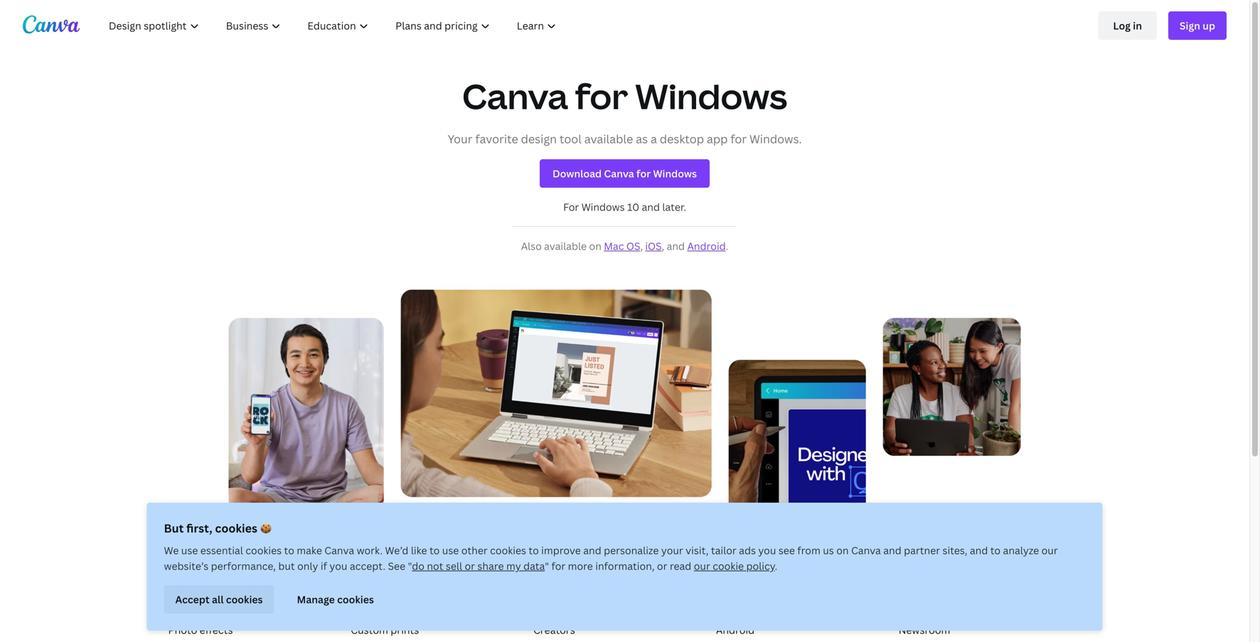 Task type: vqa. For each thing, say whether or not it's contained in the screenshot.
'Sign up'
yes



Task type: describe. For each thing, give the bounding box(es) containing it.
and left partner
[[883, 544, 901, 557]]

mac
[[604, 239, 624, 253]]

0 horizontal spatial canva
[[324, 544, 354, 557]]

first,
[[186, 521, 212, 536]]

we'd
[[385, 544, 408, 557]]

photo effects
[[168, 623, 233, 637]]

4 to from the left
[[990, 544, 1001, 557]]

read
[[670, 559, 691, 573]]

sign
[[1180, 19, 1200, 32]]

not
[[427, 559, 443, 573]]

also available on mac os , ios , and android .
[[521, 239, 728, 253]]

sites,
[[943, 544, 967, 557]]

accept.
[[350, 559, 385, 573]]

app
[[707, 131, 728, 146]]

photo effects link
[[168, 623, 233, 637]]

log
[[1113, 19, 1131, 32]]

only
[[297, 559, 318, 573]]

log in button
[[1098, 11, 1157, 40]]

newsroom
[[899, 623, 950, 637]]

but
[[278, 559, 295, 573]]

features
[[168, 572, 225, 589]]

manage cookies button
[[286, 585, 385, 614]]

text
[[206, 602, 224, 615]]

photo
[[168, 623, 197, 637]]

effects
[[200, 623, 233, 637]]

for windows 10 and later.
[[563, 200, 686, 214]]

and right 10
[[642, 200, 660, 214]]

information,
[[595, 559, 655, 573]]

creators
[[533, 623, 575, 637]]

0 horizontal spatial windows
[[581, 200, 625, 214]]

1 , from the left
[[640, 239, 643, 253]]

download
[[716, 572, 780, 589]]

ideas
[[386, 602, 411, 615]]

design ideas link
[[351, 602, 411, 615]]

10
[[627, 200, 639, 214]]

but
[[164, 521, 184, 536]]

community
[[533, 572, 608, 589]]

explore
[[351, 572, 399, 589]]

sign up button
[[1168, 11, 1227, 40]]

work.
[[357, 544, 383, 557]]

us
[[823, 544, 834, 557]]

visit,
[[686, 544, 709, 557]]

partner
[[904, 544, 940, 557]]

later.
[[662, 200, 686, 214]]

but first, cookies 🍪
[[164, 521, 271, 536]]

0 vertical spatial you
[[758, 544, 776, 557]]

our inside 'we use essential cookies to make canva work. we'd like to use other cookies to improve and personalize your visit, tailor ads you see from us on canva and partner sites, and to analyze our website's performance, but only if you accept. see "'
[[1041, 544, 1058, 557]]

ios link
[[645, 239, 662, 253]]

2 or from the left
[[657, 559, 667, 573]]

desktop
[[660, 131, 704, 146]]

2 to from the left
[[430, 544, 440, 557]]

design ideas
[[351, 602, 411, 615]]

os
[[626, 239, 640, 253]]

0 horizontal spatial for
[[551, 559, 565, 573]]

policy
[[746, 559, 775, 573]]

data
[[523, 559, 545, 573]]

" inside 'we use essential cookies to make canva work. we'd like to use other cookies to improve and personalize your visit, tailor ads you see from us on canva and partner sites, and to analyze our website's performance, but only if you accept. see "'
[[408, 559, 412, 573]]

and up "do not sell or share my data " for more information, or read our cookie policy ."
[[583, 544, 601, 557]]

if
[[321, 559, 327, 573]]

favorite
[[475, 131, 518, 146]]

like
[[411, 544, 427, 557]]

1 vertical spatial android
[[716, 623, 755, 637]]

0 vertical spatial android link
[[687, 239, 726, 253]]

my
[[506, 559, 521, 573]]

1 horizontal spatial canva
[[462, 73, 568, 119]]

curved text generator
[[168, 602, 274, 615]]

manage
[[297, 593, 335, 606]]

custom prints
[[351, 623, 419, 637]]

in
[[1133, 19, 1142, 32]]

more
[[568, 559, 593, 573]]

windows.
[[749, 131, 802, 146]]

we use essential cookies to make canva work. we'd like to use other cookies to improve and personalize your visit, tailor ads you see from us on canva and partner sites, and to analyze our website's performance, but only if you accept. see "
[[164, 544, 1058, 573]]

0 vertical spatial windows
[[635, 73, 787, 119]]

personalize
[[604, 544, 659, 557]]

log in
[[1113, 19, 1142, 32]]

sign up
[[1180, 19, 1215, 32]]

canva desktop app for windows image
[[229, 290, 1021, 523]]

1 vertical spatial android link
[[716, 623, 755, 637]]

newsroom link
[[899, 623, 950, 637]]

design
[[351, 602, 383, 615]]

analyze
[[1003, 544, 1039, 557]]

0 vertical spatial android
[[687, 239, 726, 253]]



Task type: locate. For each thing, give the bounding box(es) containing it.
accept all cookies
[[175, 593, 263, 606]]

0 horizontal spatial or
[[465, 559, 475, 573]]

2 use from the left
[[442, 544, 459, 557]]

canva right the 'us'
[[851, 544, 881, 557]]

2 horizontal spatial for
[[731, 131, 747, 146]]

our cookie policy link
[[694, 559, 775, 573]]

android
[[687, 239, 726, 253], [716, 623, 755, 637]]

0 horizontal spatial .
[[726, 239, 728, 253]]

0 vertical spatial .
[[726, 239, 728, 253]]

on left mac
[[589, 239, 601, 253]]

1 vertical spatial available
[[544, 239, 587, 253]]

manage cookies
[[297, 593, 374, 606]]

tool
[[560, 131, 582, 146]]

sell
[[446, 559, 462, 573]]

accept
[[175, 593, 210, 606]]

1 horizontal spatial ,
[[662, 239, 664, 253]]

0 vertical spatial on
[[589, 239, 601, 253]]

1 horizontal spatial use
[[442, 544, 459, 557]]

curved
[[168, 602, 203, 615]]

a
[[651, 131, 657, 146]]

tailor
[[711, 544, 736, 557]]

mac os link
[[604, 239, 640, 253]]

, right os
[[662, 239, 664, 253]]

1 horizontal spatial windows
[[635, 73, 787, 119]]

1 horizontal spatial for
[[575, 73, 628, 119]]

custom
[[351, 623, 388, 637]]

or right sell
[[465, 559, 475, 573]]

cookies
[[215, 521, 257, 536], [246, 544, 282, 557], [490, 544, 526, 557], [226, 593, 263, 606], [337, 593, 374, 606]]

to right like
[[430, 544, 440, 557]]

do not sell or share my data link
[[412, 559, 545, 573]]

share
[[477, 559, 504, 573]]

available left as
[[584, 131, 633, 146]]

0 horizontal spatial "
[[408, 559, 412, 573]]

0 horizontal spatial you
[[330, 559, 347, 573]]

do not sell or share my data " for more information, or read our cookie policy .
[[412, 559, 777, 573]]

1 vertical spatial our
[[694, 559, 710, 573]]

2 , from the left
[[662, 239, 664, 253]]

from
[[797, 544, 820, 557]]

see
[[779, 544, 795, 557]]

other
[[461, 544, 488, 557]]

" down improve
[[545, 559, 549, 573]]

0 vertical spatial our
[[1041, 544, 1058, 557]]

1 vertical spatial you
[[330, 559, 347, 573]]

available right also at the top left of the page
[[544, 239, 587, 253]]

.
[[726, 239, 728, 253], [775, 559, 777, 573]]

0 horizontal spatial use
[[181, 544, 198, 557]]

performance,
[[211, 559, 276, 573]]

1 to from the left
[[284, 544, 294, 557]]

"
[[408, 559, 412, 573], [545, 559, 549, 573]]

generator
[[227, 602, 274, 615]]

1 horizontal spatial or
[[657, 559, 667, 573]]

3 to from the left
[[529, 544, 539, 557]]

ios
[[645, 239, 662, 253]]

improve
[[541, 544, 581, 557]]

and
[[642, 200, 660, 214], [667, 239, 685, 253], [583, 544, 601, 557], [883, 544, 901, 557], [970, 544, 988, 557]]

see
[[388, 559, 405, 573]]

your
[[448, 131, 473, 146]]

2 vertical spatial for
[[551, 559, 565, 573]]

0 horizontal spatial ,
[[640, 239, 643, 253]]

your
[[661, 544, 683, 557]]

up
[[1203, 19, 1215, 32]]

to
[[284, 544, 294, 557], [430, 544, 440, 557], [529, 544, 539, 557], [990, 544, 1001, 557]]

canva up if
[[324, 544, 354, 557]]

0 horizontal spatial our
[[694, 559, 710, 573]]

for
[[563, 200, 579, 214]]

android down download
[[716, 623, 755, 637]]

you right if
[[330, 559, 347, 573]]

1 " from the left
[[408, 559, 412, 573]]

or left read
[[657, 559, 667, 573]]

" right "see"
[[408, 559, 412, 573]]

creators link
[[533, 623, 575, 637]]

canva for windows
[[462, 73, 787, 119]]

all
[[212, 593, 224, 606]]

android right ios
[[687, 239, 726, 253]]

you
[[758, 544, 776, 557], [330, 559, 347, 573]]

ads
[[739, 544, 756, 557]]

available
[[584, 131, 633, 146], [544, 239, 587, 253]]

1 vertical spatial on
[[836, 544, 849, 557]]

to left "analyze"
[[990, 544, 1001, 557]]

we
[[164, 544, 179, 557]]

use up sell
[[442, 544, 459, 557]]

accept all cookies button
[[164, 585, 274, 614]]

for up your favorite design tool available as a desktop app for windows. at the top of the page
[[575, 73, 628, 119]]

🍪
[[260, 521, 271, 536]]

1 horizontal spatial .
[[775, 559, 777, 573]]

canva up favorite
[[462, 73, 568, 119]]

our
[[1041, 544, 1058, 557], [694, 559, 710, 573]]

1 use from the left
[[181, 544, 198, 557]]

to up the but
[[284, 544, 294, 557]]

also
[[521, 239, 542, 253]]

on right the 'us'
[[836, 544, 849, 557]]

cookie
[[713, 559, 744, 573]]

1 horizontal spatial you
[[758, 544, 776, 557]]

use up website's
[[181, 544, 198, 557]]

1 horizontal spatial on
[[836, 544, 849, 557]]

design
[[521, 131, 557, 146]]

to up data
[[529, 544, 539, 557]]

for right app
[[731, 131, 747, 146]]

android link right ios
[[687, 239, 726, 253]]

as
[[636, 131, 648, 146]]

our down visit,
[[694, 559, 710, 573]]

, left "ios" link
[[640, 239, 643, 253]]

website's
[[164, 559, 209, 573]]

1 vertical spatial for
[[731, 131, 747, 146]]

for down improve
[[551, 559, 565, 573]]

2 horizontal spatial canva
[[851, 544, 881, 557]]

you up policy
[[758, 544, 776, 557]]

canva
[[462, 73, 568, 119], [324, 544, 354, 557], [851, 544, 881, 557]]

windows up app
[[635, 73, 787, 119]]

and right 'sites,'
[[970, 544, 988, 557]]

on inside 'we use essential cookies to make canva work. we'd like to use other cookies to improve and personalize your visit, tailor ads you see from us on canva and partner sites, and to analyze our website's performance, but only if you accept. see "'
[[836, 544, 849, 557]]

,
[[640, 239, 643, 253], [662, 239, 664, 253]]

windows left 10
[[581, 200, 625, 214]]

1 vertical spatial windows
[[581, 200, 625, 214]]

use
[[181, 544, 198, 557], [442, 544, 459, 557]]

your favorite design tool available as a desktop app for windows.
[[448, 131, 802, 146]]

do
[[412, 559, 424, 573]]

1 horizontal spatial our
[[1041, 544, 1058, 557]]

make
[[297, 544, 322, 557]]

0 vertical spatial available
[[584, 131, 633, 146]]

custom prints link
[[351, 623, 419, 637]]

0 vertical spatial for
[[575, 73, 628, 119]]

1 or from the left
[[465, 559, 475, 573]]

android link down download
[[716, 623, 755, 637]]

on
[[589, 239, 601, 253], [836, 544, 849, 557]]

top level navigation element
[[97, 11, 617, 40]]

prints
[[391, 623, 419, 637]]

windows
[[635, 73, 787, 119], [581, 200, 625, 214]]

and right ios
[[667, 239, 685, 253]]

our right "analyze"
[[1041, 544, 1058, 557]]

1 horizontal spatial "
[[545, 559, 549, 573]]

1 vertical spatial .
[[775, 559, 777, 573]]

android link
[[687, 239, 726, 253], [716, 623, 755, 637]]

2 " from the left
[[545, 559, 549, 573]]

curved text generator link
[[168, 602, 274, 615]]

0 horizontal spatial on
[[589, 239, 601, 253]]



